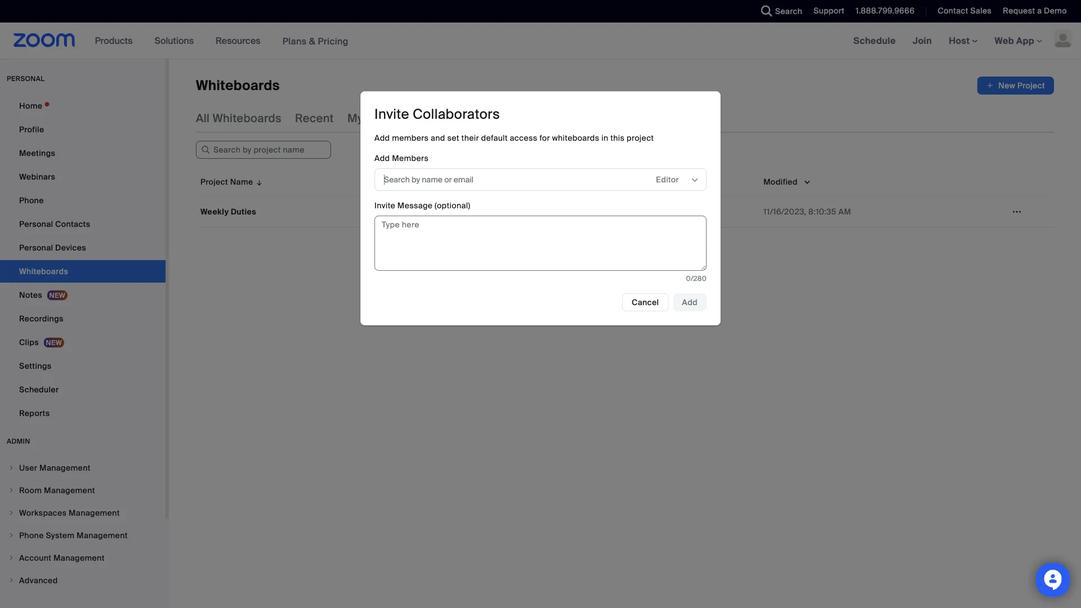Task type: describe. For each thing, give the bounding box(es) containing it.
whiteboards application
[[196, 77, 1054, 95]]

invite for invite collaborators
[[374, 106, 409, 123]]

burton
[[560, 206, 585, 217]]

8:10:35
[[809, 206, 837, 217]]

request a demo
[[1003, 6, 1067, 16]]

message
[[397, 200, 433, 211]]

access
[[510, 133, 538, 143]]

modified
[[764, 176, 798, 187]]

settings link
[[0, 355, 166, 377]]

personal
[[7, 74, 45, 83]]

weekly duties
[[200, 206, 256, 217]]

whiteboards
[[552, 133, 599, 143]]

Search by name or email,Search by name or email text field
[[384, 171, 632, 188]]

my whiteboards
[[347, 111, 435, 125]]

meetings navigation
[[845, 23, 1081, 59]]

request
[[1003, 6, 1035, 16]]

profile link
[[0, 118, 166, 141]]

me
[[516, 111, 533, 125]]

banner containing schedule
[[0, 23, 1081, 59]]

meetings
[[19, 148, 55, 158]]

add for invite collaborators
[[374, 133, 390, 143]]

join
[[913, 35, 932, 46]]

0/280
[[686, 274, 707, 283]]

personal devices
[[19, 242, 86, 253]]

product information navigation
[[87, 23, 357, 59]]

project
[[627, 133, 654, 143]]

add for add members and set their default access for whiteboards in this project
[[374, 153, 390, 163]]

personal for personal devices
[[19, 242, 53, 253]]

personal menu menu
[[0, 95, 166, 426]]

add inside add button
[[682, 297, 698, 307]]

personal contacts
[[19, 219, 90, 229]]

clips
[[19, 337, 39, 347]]

phone
[[19, 195, 44, 206]]

scheduler link
[[0, 378, 166, 401]]

notes link
[[0, 284, 166, 306]]

add image
[[986, 80, 994, 91]]

schedule link
[[845, 23, 904, 59]]

shared
[[449, 111, 488, 125]]

cancel button
[[622, 293, 669, 311]]

their
[[462, 133, 479, 143]]

reports
[[19, 408, 50, 418]]

home
[[19, 101, 42, 111]]

support
[[814, 6, 845, 16]]

default
[[481, 133, 508, 143]]

whiteboards inside whiteboards application
[[196, 77, 280, 94]]

weekly
[[200, 206, 229, 217]]

all whiteboards
[[196, 111, 282, 125]]

contact sales
[[938, 6, 992, 16]]

set
[[447, 133, 459, 143]]

join link
[[904, 23, 941, 59]]

tim
[[543, 206, 557, 217]]

&
[[309, 35, 316, 47]]

admin menu menu
[[0, 457, 166, 592]]

editor
[[656, 174, 679, 185]]

members
[[392, 133, 429, 143]]

contacts
[[55, 219, 90, 229]]

members
[[392, 153, 429, 163]]

1.888.799.9666
[[856, 6, 915, 16]]

meetings link
[[0, 142, 166, 164]]

a
[[1037, 6, 1042, 16]]

recent
[[295, 111, 334, 125]]

all
[[196, 111, 210, 125]]

invite collaborators
[[374, 106, 500, 123]]

project inside new project button
[[1018, 80, 1045, 91]]

scheduler
[[19, 384, 59, 395]]



Task type: locate. For each thing, give the bounding box(es) containing it.
request a demo link
[[995, 0, 1081, 23], [1003, 6, 1067, 16]]

plans & pricing
[[282, 35, 349, 47]]

am
[[839, 206, 851, 217]]

add members
[[374, 153, 429, 163]]

invite collaborators dialog
[[360, 91, 721, 325]]

whiteboards up members
[[366, 111, 435, 125]]

plans
[[282, 35, 307, 47]]

admin
[[7, 437, 30, 446]]

zoom logo image
[[14, 33, 75, 47]]

1 vertical spatial add
[[374, 153, 390, 163]]

0 vertical spatial add
[[374, 133, 390, 143]]

personal down the personal contacts
[[19, 242, 53, 253]]

whiteboards up all whiteboards
[[196, 77, 280, 94]]

new project
[[999, 80, 1045, 91]]

personal devices link
[[0, 237, 166, 259]]

application containing project name
[[196, 168, 1054, 228]]

edit project image
[[1008, 207, 1026, 217]]

demo
[[1044, 6, 1067, 16]]

new project button
[[977, 77, 1054, 95]]

reports link
[[0, 402, 166, 425]]

personal
[[19, 219, 53, 229], [19, 242, 53, 253]]

(optional)
[[435, 200, 470, 211]]

1 invite from the top
[[374, 106, 409, 123]]

1 vertical spatial personal
[[19, 242, 53, 253]]

0 vertical spatial project
[[1018, 80, 1045, 91]]

add
[[374, 133, 390, 143], [374, 153, 390, 163], [682, 297, 698, 307]]

phone link
[[0, 189, 166, 212]]

invite left message
[[374, 200, 395, 211]]

tim burton
[[543, 206, 585, 217]]

banner
[[0, 23, 1081, 59]]

whiteboards for all
[[213, 111, 282, 125]]

schedule
[[854, 35, 896, 46]]

for
[[540, 133, 550, 143]]

and
[[431, 133, 445, 143]]

0 horizontal spatial project
[[200, 176, 228, 187]]

project
[[1018, 80, 1045, 91], [200, 176, 228, 187]]

1 vertical spatial invite
[[374, 200, 395, 211]]

recordings link
[[0, 307, 166, 330]]

contact
[[938, 6, 968, 16]]

2 invite from the top
[[374, 200, 395, 211]]

0 vertical spatial personal
[[19, 219, 53, 229]]

add down "my whiteboards"
[[374, 133, 390, 143]]

2 personal from the top
[[19, 242, 53, 253]]

personal inside "link"
[[19, 219, 53, 229]]

1.888.799.9666 button
[[847, 0, 918, 23], [856, 6, 915, 16]]

personal down phone
[[19, 219, 53, 229]]

recordings
[[19, 313, 63, 324]]

project right the new
[[1018, 80, 1045, 91]]

webinars link
[[0, 166, 166, 188]]

collaborators
[[413, 106, 500, 123]]

name
[[230, 176, 253, 187]]

2 vertical spatial add
[[682, 297, 698, 307]]

0 vertical spatial invite
[[374, 106, 409, 123]]

notes
[[19, 290, 42, 300]]

tabs of all whiteboard page tab list
[[196, 104, 688, 133]]

add members and set their default access for whiteboards in this project
[[374, 133, 654, 143]]

webinars
[[19, 171, 55, 182]]

invite up members
[[374, 106, 409, 123]]

project name
[[200, 176, 253, 187]]

devices
[[55, 242, 86, 253]]

new
[[999, 80, 1016, 91]]

1 horizontal spatial project
[[1018, 80, 1045, 91]]

home link
[[0, 95, 166, 117]]

application
[[196, 168, 1054, 228]]

1 personal from the top
[[19, 219, 53, 229]]

invite message (optional)
[[374, 200, 470, 211]]

arrow down image
[[253, 175, 264, 189]]

project left name
[[200, 176, 228, 187]]

invite for invite message (optional)
[[374, 200, 395, 211]]

support link
[[805, 0, 847, 23], [814, 6, 845, 16]]

personal contacts link
[[0, 213, 166, 235]]

show options image
[[690, 176, 699, 185]]

with
[[491, 111, 513, 125]]

this
[[611, 133, 625, 143]]

whiteboards up search text field
[[213, 111, 282, 125]]

add down 0/280
[[682, 297, 698, 307]]

pricing
[[318, 35, 349, 47]]

1 vertical spatial project
[[200, 176, 228, 187]]

contact sales link
[[929, 0, 995, 23], [938, 6, 992, 16]]

clips link
[[0, 331, 166, 354]]

duties
[[231, 206, 256, 217]]

profile
[[19, 124, 44, 135]]

add button
[[673, 293, 707, 311]]

11/16/2023,
[[764, 206, 806, 217]]

settings
[[19, 361, 52, 371]]

shared with me
[[449, 111, 533, 125]]

cancel
[[632, 297, 659, 307]]

editor button
[[656, 171, 690, 188]]

sales
[[971, 6, 992, 16]]

Invite Message (optional) text field
[[374, 216, 707, 271]]

whiteboards for my
[[366, 111, 435, 125]]

11/16/2023, 8:10:35 am
[[764, 206, 851, 217]]

invite
[[374, 106, 409, 123], [374, 200, 395, 211]]

in
[[602, 133, 608, 143]]

add left 'members'
[[374, 153, 390, 163]]

Search text field
[[196, 141, 331, 159]]

personal for personal contacts
[[19, 219, 53, 229]]

my
[[347, 111, 363, 125]]



Task type: vqa. For each thing, say whether or not it's contained in the screenshot.
new project button
yes



